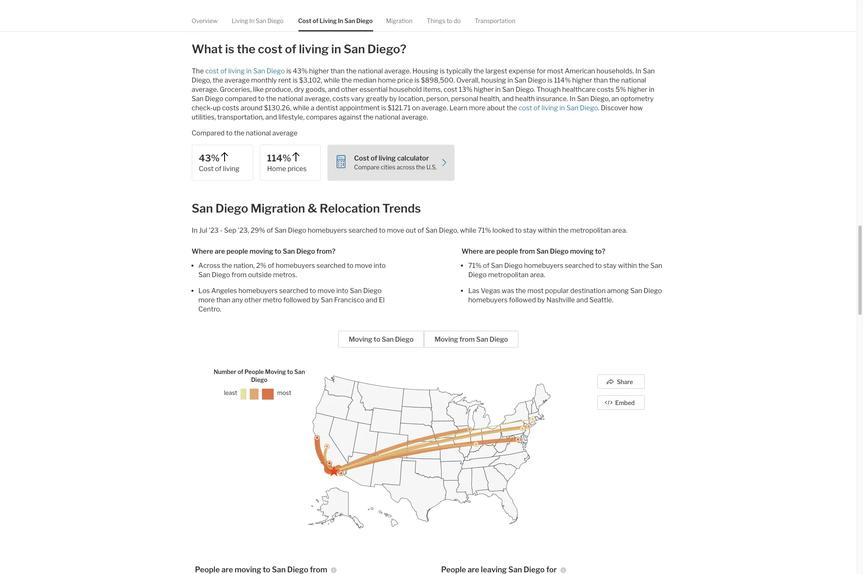 Task type: locate. For each thing, give the bounding box(es) containing it.
1 horizontal spatial stay
[[603, 262, 617, 270]]

1 vertical spatial metropolitan
[[488, 271, 529, 279]]

2 horizontal spatial by
[[538, 296, 545, 304]]

largest
[[486, 67, 507, 75]]

homebuyers inside los angeles homebuyers searched to move into san diego more than any other metro followed by san francisco and
[[238, 287, 278, 295]]

the inside the across the nation, 2 % of homebuyers searched to move into san diego from outside metros.
[[222, 262, 232, 270]]

price
[[397, 76, 413, 84]]

2 vertical spatial than
[[216, 296, 230, 304]]

1 horizontal spatial while
[[324, 76, 340, 84]]

angeles
[[211, 287, 237, 295]]

. down the angeles
[[220, 306, 221, 314]]

are for people are moving to san diego from
[[222, 566, 233, 575]]

average down lifestyle,
[[272, 129, 298, 137]]

diego,
[[192, 76, 211, 84], [591, 95, 610, 103]]

dentist
[[316, 104, 338, 112]]

cost of living
[[199, 165, 239, 173]]

average up groceries,
[[225, 76, 250, 84]]

2 horizontal spatial moving
[[435, 336, 458, 344]]

1 horizontal spatial most
[[528, 287, 544, 295]]

cost for cost of living
[[199, 165, 214, 173]]

2 horizontal spatial most
[[547, 67, 563, 75]]

by inside las vegas was the most popular destination among san diego homebuyers followed by nashville and seattle .
[[538, 296, 545, 304]]

other inside housing is typically the largest expense for most american households. in san diego, the average monthly rent is $3,102, while the median home price is  $898,500. overall, housing in san diego is 114% higher than the national average. groceries, like produce, dry goods, and other essential household items, cost 13% higher in san diego.  though healthcare costs 5% higher in san diego compared to the national average, costs vary greatly by location, person, personal health, and  health insurance. in san diego, an optometry check-up costs around $130.26, while a dentist appointment is $121.71 on average.
[[341, 85, 358, 93]]

0 horizontal spatial other
[[245, 296, 262, 304]]

2 vertical spatial .
[[220, 306, 221, 314]]

lifestyle,
[[279, 113, 305, 121]]

diego inside las vegas was the most popular destination among san diego homebuyers followed by nashville and seattle .
[[644, 287, 662, 295]]

show m ore
[[192, 11, 229, 19]]

among
[[607, 287, 629, 295]]

1 vertical spatial other
[[245, 296, 262, 304]]

0 vertical spatial other
[[341, 85, 358, 93]]

move
[[387, 227, 404, 235], [355, 262, 372, 270], [318, 287, 335, 295]]

of inside number of people moving to san diego
[[238, 369, 243, 376]]

2 vertical spatial most
[[277, 390, 291, 397]]

0 horizontal spatial '23
[[209, 227, 219, 235]]

1 horizontal spatial into
[[374, 262, 386, 270]]

average. down the on
[[402, 113, 428, 121]]

1 horizontal spatial followed
[[509, 296, 536, 304]]

francisco
[[334, 296, 364, 304]]

in down expense
[[508, 76, 513, 84]]

of down health
[[534, 104, 540, 112]]

2 horizontal spatial .
[[612, 296, 614, 304]]

while up goods,
[[324, 76, 340, 84]]

most up though
[[547, 67, 563, 75]]

5%
[[616, 85, 626, 93]]

most
[[547, 67, 563, 75], [528, 287, 544, 295], [277, 390, 291, 397]]

1 horizontal spatial where
[[462, 248, 483, 256]]

by inside housing is typically the largest expense for most american households. in san diego, the average monthly rent is $3,102, while the median home price is  $898,500. overall, housing in san diego is 114% higher than the national average. groceries, like produce, dry goods, and other essential household items, cost 13% higher in san diego.  though healthcare costs 5% higher in san diego compared to the national average, costs vary greatly by location, person, personal health, and  health insurance. in san diego, an optometry check-up costs around $130.26, while a dentist appointment is $121.71 on average.
[[389, 95, 397, 103]]

1 vertical spatial cost
[[354, 155, 369, 163]]

other right any
[[245, 296, 262, 304]]

home
[[267, 165, 286, 173]]

1 horizontal spatial metropolitan
[[570, 227, 611, 235]]

of up vegas
[[483, 262, 490, 270]]

within up 'among'
[[618, 262, 637, 270]]

most inside las vegas was the most popular destination among san diego homebuyers followed by nashville and seattle .
[[528, 287, 544, 295]]

moving to san diego
[[349, 336, 414, 344]]

is down 43
[[293, 76, 298, 84]]

while left the a
[[293, 104, 309, 112]]

across the nation, 2 % of homebuyers searched to move into san diego from outside metros.
[[198, 262, 386, 279]]

higher up $3,102,
[[309, 67, 329, 75]]

leaving
[[481, 566, 507, 575]]

other up vary
[[341, 85, 358, 93]]

homebuyers down vegas
[[468, 296, 508, 304]]

0 vertical spatial average
[[225, 76, 250, 84]]

housing
[[413, 67, 438, 75]]

2 where from the left
[[462, 248, 483, 256]]

monthly
[[251, 76, 277, 84]]

prices
[[288, 165, 307, 173]]

'23 left the "29"
[[238, 227, 248, 235]]

the inside discover how utilities, transportation, and lifestyle, compares against the national average.
[[363, 113, 374, 121]]

into inside the across the nation, 2 % of homebuyers searched to move into san diego from outside metros.
[[374, 262, 386, 270]]

where are people moving to san diego from?
[[192, 248, 336, 256]]

0 horizontal spatial into
[[336, 287, 349, 295]]

average
[[225, 76, 250, 84], [272, 129, 298, 137]]

2 vertical spatial costs
[[222, 104, 239, 112]]

0 vertical spatial .
[[598, 104, 600, 112]]

0 vertical spatial costs
[[597, 85, 614, 93]]

than down the angeles
[[216, 296, 230, 304]]

% inside the across the nation, 2 % of homebuyers searched to move into san diego from outside metros.
[[260, 262, 266, 270]]

overall,
[[456, 76, 480, 84]]

average inside housing is typically the largest expense for most american households. in san diego, the average monthly rent is $3,102, while the median home price is  $898,500. overall, housing in san diego is 114% higher than the national average. groceries, like produce, dry goods, and other essential household items, cost 13% higher in san diego.  though healthcare costs 5% higher in san diego compared to the national average, costs vary greatly by location, person, personal health, and  health insurance. in san diego, an optometry check-up costs around $130.26, while a dentist appointment is $121.71 on average.
[[225, 76, 250, 84]]

health,
[[480, 95, 501, 103]]

living
[[299, 42, 329, 56], [228, 67, 245, 75], [542, 104, 558, 112], [379, 155, 396, 163], [223, 165, 239, 173]]

1 where from the left
[[192, 248, 213, 256]]

cost for cost of living in san diego
[[298, 17, 311, 24]]

by up '$121.71'
[[389, 95, 397, 103]]

for
[[537, 67, 546, 75], [546, 566, 557, 575]]

0 horizontal spatial by
[[312, 296, 319, 304]]

and left el
[[366, 296, 378, 304]]

?
[[400, 42, 407, 56]]

national inside discover how utilities, transportation, and lifestyle, compares against the national average.
[[375, 113, 400, 121]]

living in san diego
[[232, 17, 284, 24]]

0 horizontal spatial .
[[220, 306, 221, 314]]

migration up ?
[[386, 17, 413, 24]]

living up "the cost of living in san diego is 43 % higher than the national average."
[[299, 42, 329, 56]]

in up optometry
[[649, 85, 655, 93]]

against
[[339, 113, 362, 121]]

$121.71
[[388, 104, 411, 112]]

san inside number of people moving to san diego
[[294, 369, 305, 376]]

of right the "29"
[[267, 227, 273, 235]]

living right ore
[[232, 17, 248, 24]]

metropolitan up to?
[[570, 227, 611, 235]]

other inside los angeles homebuyers searched to move into san diego more than any other metro followed by san francisco and
[[245, 296, 262, 304]]

0 horizontal spatial people
[[227, 248, 248, 256]]

higher up 'health,'
[[474, 85, 494, 93]]

metropolitan up was
[[488, 271, 529, 279]]

on
[[412, 104, 420, 112]]

moving for moving to
[[349, 336, 372, 344]]

0 horizontal spatial where
[[192, 248, 213, 256]]

into
[[374, 262, 386, 270], [336, 287, 349, 295]]

followed inside los angeles homebuyers searched to move into san diego more than any other metro followed by san francisco and
[[283, 296, 310, 304]]

average. inside discover how utilities, transportation, and lifestyle, compares against the national average.
[[402, 113, 428, 121]]

1 horizontal spatial within
[[618, 262, 637, 270]]

number of people moving to san diego
[[214, 369, 305, 384]]

than up average,
[[331, 67, 345, 75]]

114% up home
[[267, 153, 291, 164]]

0 vertical spatial 114%
[[554, 76, 571, 84]]

'23
[[209, 227, 219, 235], [238, 227, 248, 235]]

expense
[[509, 67, 535, 75]]

costs left vary
[[333, 95, 350, 103]]

0 horizontal spatial migration
[[251, 201, 305, 216]]

any
[[232, 296, 243, 304]]

stay up where are people from san diego moving to?
[[523, 227, 537, 235]]

learn
[[450, 104, 468, 112]]

0 horizontal spatial than
[[216, 296, 230, 304]]

. inside las vegas was the most popular destination among san diego homebuyers followed by nashville and seattle .
[[612, 296, 614, 304]]

where up across
[[192, 248, 213, 256]]

living down "insurance."
[[542, 104, 558, 112]]

within up where are people from san diego moving to?
[[538, 227, 557, 235]]

1 horizontal spatial migration
[[386, 17, 413, 24]]

by left francisco
[[312, 296, 319, 304]]

in jul '23 - sep '23 , 29 % of san diego homebuyers searched to move out of san diego , while 71 % looked to stay within the metropolitan area.
[[192, 227, 627, 235]]

of right number
[[238, 369, 243, 376]]

,
[[248, 227, 249, 235], [457, 227, 459, 235]]

living up cities
[[379, 155, 396, 163]]

people down the looked
[[496, 248, 518, 256]]

while left the looked
[[460, 227, 476, 235]]

within
[[538, 227, 557, 235], [618, 262, 637, 270]]

1 living from the left
[[232, 17, 248, 24]]

by
[[389, 95, 397, 103], [312, 296, 319, 304], [538, 296, 545, 304]]

compares
[[306, 113, 337, 121]]

0 horizontal spatial for
[[537, 67, 546, 75]]

1 vertical spatial stay
[[603, 262, 617, 270]]

san diego
[[468, 262, 662, 279]]

2 horizontal spatial cost
[[354, 155, 369, 163]]

diego, left an
[[591, 95, 610, 103]]

los
[[198, 287, 210, 295]]

centro
[[198, 306, 220, 314]]

rent
[[278, 76, 291, 84]]

0 horizontal spatial moving
[[265, 369, 286, 376]]

114%
[[554, 76, 571, 84], [267, 153, 291, 164]]

1 vertical spatial .
[[612, 296, 614, 304]]

cost left 13%
[[444, 85, 457, 93]]

%
[[302, 67, 308, 75], [259, 227, 265, 235], [485, 227, 491, 235], [260, 262, 266, 270], [476, 262, 482, 270]]

more
[[469, 104, 486, 112], [198, 296, 215, 304]]

metropolitan area.
[[487, 271, 545, 279]]

2 vertical spatial while
[[460, 227, 476, 235]]

1 horizontal spatial ,
[[457, 227, 459, 235]]

1 horizontal spatial area.
[[612, 227, 627, 235]]

of right "2"
[[268, 262, 274, 270]]

is
[[225, 42, 234, 56], [286, 67, 291, 75], [440, 67, 445, 75], [293, 76, 298, 84], [415, 76, 420, 84], [548, 76, 553, 84], [381, 104, 386, 112]]

move inside the across the nation, 2 % of homebuyers searched to move into san diego from outside metros.
[[355, 262, 372, 270]]

by left nashville
[[538, 296, 545, 304]]

1 horizontal spatial people
[[496, 248, 518, 256]]

1 horizontal spatial by
[[389, 95, 397, 103]]

discover how utilities, transportation, and lifestyle, compares against the national average.
[[192, 104, 643, 121]]

1 people from the left
[[227, 248, 248, 256]]

1 vertical spatial for
[[546, 566, 557, 575]]

0 vertical spatial for
[[537, 67, 546, 75]]

most left popular
[[528, 287, 544, 295]]

by inside los angeles homebuyers searched to move into san diego more than any other metro followed by san francisco and
[[312, 296, 319, 304]]

homebuyers down "outside"
[[238, 287, 278, 295]]

more inside los angeles homebuyers searched to move into san diego more than any other metro followed by san francisco and
[[198, 296, 215, 304]]

0 vertical spatial more
[[469, 104, 486, 112]]

2 horizontal spatial move
[[387, 227, 404, 235]]

a
[[311, 104, 315, 112]]

people
[[245, 369, 264, 376], [195, 566, 220, 575], [441, 566, 466, 575]]

0 horizontal spatial 114%
[[267, 153, 291, 164]]

cost for cost of living calculator compare cities across the u.s.
[[354, 155, 369, 163]]

searched
[[349, 227, 378, 235], [317, 262, 346, 270], [565, 262, 594, 270], [279, 287, 308, 295]]

114% up though
[[554, 76, 571, 84]]

$3,102,
[[299, 76, 322, 84]]

migration link
[[386, 10, 413, 32]]

1 horizontal spatial '23
[[238, 227, 248, 235]]

0 horizontal spatial followed
[[283, 296, 310, 304]]

1 vertical spatial than
[[594, 76, 608, 84]]

in
[[331, 42, 341, 56], [246, 67, 252, 75], [508, 76, 513, 84], [495, 85, 501, 93], [649, 85, 655, 93], [560, 104, 565, 112]]

diego.
[[516, 85, 535, 93]]

.
[[598, 104, 600, 112], [612, 296, 614, 304], [220, 306, 221, 314]]

71 up las
[[468, 262, 476, 270]]

0 vertical spatial than
[[331, 67, 345, 75]]

more down los
[[198, 296, 215, 304]]

searched up el centro
[[279, 287, 308, 295]]

1 vertical spatial average
[[272, 129, 298, 137]]

0 horizontal spatial costs
[[222, 104, 239, 112]]

nation,
[[234, 262, 255, 270]]

cost inside cost of living calculator compare cities across the u.s.
[[354, 155, 369, 163]]

. left discover
[[598, 104, 600, 112]]

114% inside housing is typically the largest expense for most american households. in san diego, the average monthly rent is $3,102, while the median home price is  $898,500. overall, housing in san diego is 114% higher than the national average. groceries, like produce, dry goods, and other essential household items, cost 13% higher in san diego.  though healthcare costs 5% higher in san diego compared to the national average, costs vary greatly by location, person, personal health, and  health insurance. in san diego, an optometry check-up costs around $130.26, while a dentist appointment is $121.71 on average.
[[554, 76, 571, 84]]

costs up an
[[597, 85, 614, 93]]

0 vertical spatial move
[[387, 227, 404, 235]]

0 vertical spatial cost
[[298, 17, 311, 24]]

43%
[[199, 153, 220, 164]]

costs up transportation,
[[222, 104, 239, 112]]

1 vertical spatial most
[[528, 287, 544, 295]]

1 horizontal spatial average
[[272, 129, 298, 137]]

cost
[[258, 42, 283, 56], [205, 67, 219, 75], [444, 85, 457, 93], [519, 104, 532, 112]]

most inside housing is typically the largest expense for most american households. in san diego, the average monthly rent is $3,102, while the median home price is  $898,500. overall, housing in san diego is 114% higher than the national average. groceries, like produce, dry goods, and other essential household items, cost 13% higher in san diego.  though healthcare costs 5% higher in san diego compared to the national average, costs vary greatly by location, person, personal health, and  health insurance. in san diego, an optometry check-up costs around $130.26, while a dentist appointment is $121.71 on average.
[[547, 67, 563, 75]]

0 horizontal spatial people
[[195, 566, 220, 575]]

71 left the looked
[[478, 227, 485, 235]]

2 people from the left
[[496, 248, 518, 256]]

national down '$121.71'
[[375, 113, 400, 121]]

into up francisco
[[336, 287, 349, 295]]

1 horizontal spatial other
[[341, 85, 358, 93]]

the inside cost of living calculator compare cities across the u.s.
[[416, 164, 425, 171]]

0 vertical spatial most
[[547, 67, 563, 75]]

and down $130.26,
[[266, 113, 277, 121]]

0 vertical spatial into
[[374, 262, 386, 270]]

0 horizontal spatial living
[[232, 17, 248, 24]]

0 horizontal spatial 71
[[468, 262, 476, 270]]

relocation
[[320, 201, 380, 216]]

than down households.
[[594, 76, 608, 84]]

1 , from the left
[[248, 227, 249, 235]]

the
[[192, 67, 204, 75]]

1 vertical spatial area.
[[530, 271, 545, 279]]

1 vertical spatial into
[[336, 287, 349, 295]]

2 horizontal spatial people
[[441, 566, 466, 575]]

1 horizontal spatial cost
[[298, 17, 311, 24]]

followed
[[283, 296, 310, 304], [509, 296, 536, 304]]

move inside los angeles homebuyers searched to move into san diego more than any other metro followed by san francisco and
[[318, 287, 335, 295]]

living
[[232, 17, 248, 24], [320, 17, 337, 24]]

1 horizontal spatial moving
[[349, 336, 372, 344]]

cost down the "living in san diego" link in the left of the page
[[258, 42, 283, 56]]

1 horizontal spatial more
[[469, 104, 486, 112]]

diego inside the across the nation, 2 % of homebuyers searched to move into san diego from outside metros.
[[212, 271, 230, 279]]

0 horizontal spatial ,
[[248, 227, 249, 235]]

than
[[331, 67, 345, 75], [594, 76, 608, 84], [216, 296, 230, 304]]

cost up what is the cost of living in san diego ?
[[298, 17, 311, 24]]

0 vertical spatial metropolitan
[[570, 227, 611, 235]]

2 vertical spatial move
[[318, 287, 335, 295]]

diego, down the the
[[192, 76, 211, 84]]

metro
[[263, 296, 282, 304]]

2 followed from the left
[[509, 296, 536, 304]]

compare
[[354, 164, 380, 171]]

stay down to?
[[603, 262, 617, 270]]

to inside the across the nation, 2 % of homebuyers searched to move into san diego from outside metros.
[[347, 262, 354, 270]]

followed down was
[[509, 296, 536, 304]]

. down 'among'
[[612, 296, 614, 304]]

check-
[[192, 104, 213, 112]]

people up the 'nation,'
[[227, 248, 248, 256]]

where up las
[[462, 248, 483, 256]]

&
[[308, 201, 317, 216]]

to inside number of people moving to san diego
[[287, 369, 293, 376]]

1 followed from the left
[[283, 296, 310, 304]]

u.s.
[[427, 164, 437, 171]]

'23 left -
[[209, 227, 219, 235]]

1 horizontal spatial for
[[546, 566, 557, 575]]

0 horizontal spatial average
[[225, 76, 250, 84]]

where for across the nation,
[[192, 248, 213, 256]]

1 vertical spatial costs
[[333, 95, 350, 103]]

2 '23 from the left
[[238, 227, 248, 235]]

1 vertical spatial diego,
[[591, 95, 610, 103]]

1 horizontal spatial people
[[245, 369, 264, 376]]

cost down health
[[519, 104, 532, 112]]

things to do
[[427, 17, 461, 24]]

people inside number of people moving to san diego
[[245, 369, 264, 376]]

living up what is the cost of living in san diego ?
[[320, 17, 337, 24]]

home prices
[[267, 165, 307, 173]]

insurance.
[[536, 95, 568, 103]]

0 horizontal spatial move
[[318, 287, 335, 295]]

0 horizontal spatial while
[[293, 104, 309, 112]]

0 horizontal spatial stay
[[523, 227, 537, 235]]

costs
[[597, 85, 614, 93], [333, 95, 350, 103], [222, 104, 239, 112]]

learn more about the cost of living in san diego .
[[450, 104, 601, 112]]

is left 43
[[286, 67, 291, 75]]

of up compare
[[371, 155, 377, 163]]

2 horizontal spatial than
[[594, 76, 608, 84]]

groceries,
[[220, 85, 252, 93]]

searched down from?
[[317, 262, 346, 270]]

71
[[478, 227, 485, 235], [468, 262, 476, 270]]

1 vertical spatial move
[[355, 262, 372, 270]]

1 horizontal spatial move
[[355, 262, 372, 270]]

0 horizontal spatial within
[[538, 227, 557, 235]]

moving
[[349, 336, 372, 344], [435, 336, 458, 344], [265, 369, 286, 376]]

0 vertical spatial 71
[[478, 227, 485, 235]]

1 horizontal spatial 114%
[[554, 76, 571, 84]]

most down number of people moving to san diego at bottom left
[[277, 390, 291, 397]]

in down "insurance."
[[560, 104, 565, 112]]



Task type: describe. For each thing, give the bounding box(es) containing it.
about
[[487, 104, 505, 112]]

2 horizontal spatial costs
[[597, 85, 614, 93]]

2
[[256, 262, 260, 270]]

how
[[630, 104, 643, 112]]

el
[[379, 296, 385, 304]]

0 vertical spatial area.
[[612, 227, 627, 235]]

households.
[[597, 67, 634, 75]]

2 , from the left
[[457, 227, 459, 235]]

in down housing
[[495, 85, 501, 93]]

of up what is the cost of living in san diego ?
[[313, 17, 318, 24]]

outside
[[248, 271, 272, 279]]

for inside housing is typically the largest expense for most american households. in san diego, the average monthly rent is $3,102, while the median home price is  $898,500. overall, housing in san diego is 114% higher than the national average. groceries, like produce, dry goods, and other essential household items, cost 13% higher in san diego.  though healthcare costs 5% higher in san diego compared to the national average, costs vary greatly by location, person, personal health, and  health insurance. in san diego, an optometry check-up costs around $130.26, while a dentist appointment is $121.71 on average.
[[537, 67, 546, 75]]

% up las
[[476, 262, 482, 270]]

location,
[[398, 95, 425, 103]]

share button
[[598, 375, 645, 389]]

of down 43%
[[215, 165, 222, 173]]

0 vertical spatial while
[[324, 76, 340, 84]]

71 % of san diego homebuyers searched to stay within the
[[468, 262, 651, 270]]

$898,500.
[[421, 76, 455, 84]]

and inside los angeles homebuyers searched to move into san diego more than any other metro followed by san francisco and
[[366, 296, 378, 304]]

metros.
[[273, 271, 297, 279]]

popular
[[545, 287, 569, 295]]

1 horizontal spatial 71
[[478, 227, 485, 235]]

homebuyers down where are people from san diego moving to?
[[524, 262, 564, 270]]

is up the $898,500.
[[440, 67, 445, 75]]

san inside las vegas was the most popular destination among san diego homebuyers followed by nashville and seattle .
[[630, 287, 642, 295]]

are for people are leaving san diego for
[[468, 566, 479, 575]]

produce,
[[265, 85, 293, 93]]

of inside the across the nation, 2 % of homebuyers searched to move into san diego from outside metros.
[[268, 262, 274, 270]]

compared
[[192, 129, 225, 137]]

homebuyers inside las vegas was the most popular destination among san diego homebuyers followed by nashville and seattle .
[[468, 296, 508, 304]]

is right price
[[415, 76, 420, 84]]

cost right the the
[[205, 67, 219, 75]]

0 horizontal spatial diego,
[[192, 76, 211, 84]]

living inside cost of living calculator compare cities across the u.s.
[[379, 155, 396, 163]]

is down 'greatly'
[[381, 104, 386, 112]]

of up groceries,
[[220, 67, 227, 75]]

greatly
[[366, 95, 388, 103]]

person,
[[426, 95, 450, 103]]

what is the cost of living in san diego ?
[[192, 42, 407, 56]]

ore
[[217, 11, 227, 19]]

an
[[612, 95, 619, 103]]

utilities,
[[192, 113, 216, 121]]

0 horizontal spatial metropolitan
[[488, 271, 529, 279]]

% up where are people moving to san diego from?
[[259, 227, 265, 235]]

0 horizontal spatial most
[[277, 390, 291, 397]]

las vegas was the most popular destination among san diego homebuyers followed by nashville and seattle .
[[468, 287, 662, 304]]

people are moving to san diego from
[[195, 566, 327, 575]]

and right goods,
[[328, 85, 340, 93]]

cost inside housing is typically the largest expense for most american households. in san diego, the average monthly rent is $3,102, while the median home price is  $898,500. overall, housing in san diego is 114% higher than the national average. groceries, like produce, dry goods, and other essential household items, cost 13% higher in san diego.  though healthcare costs 5% higher in san diego compared to the national average, costs vary greatly by location, person, personal health, and  health insurance. in san diego, an optometry check-up costs around $130.26, while a dentist appointment is $121.71 on average.
[[444, 85, 457, 93]]

moving for moving from
[[435, 336, 458, 344]]

moving inside number of people moving to san diego
[[265, 369, 286, 376]]

to inside los angeles homebuyers searched to move into san diego more than any other metro followed by san francisco and
[[310, 287, 316, 295]]

personal
[[451, 95, 478, 103]]

searched inside los angeles homebuyers searched to move into san diego more than any other metro followed by san francisco and
[[279, 287, 308, 295]]

of right out
[[418, 227, 424, 235]]

1 horizontal spatial diego,
[[591, 95, 610, 103]]

1 '23 from the left
[[209, 227, 219, 235]]

homebuyers inside the across the nation, 2 % of homebuyers searched to move into san diego from outside metros.
[[276, 262, 315, 270]]

around
[[241, 104, 263, 112]]

searched down relocation
[[349, 227, 378, 235]]

people for people are leaving san diego for
[[441, 566, 466, 575]]

san inside the across the nation, 2 % of homebuyers searched to move into san diego from outside metros.
[[198, 271, 210, 279]]

is up though
[[548, 76, 553, 84]]

healthcare
[[562, 85, 596, 93]]

are for where are people from san diego moving to?
[[485, 248, 495, 256]]

seattle
[[590, 296, 612, 304]]

show
[[192, 11, 209, 19]]

goods,
[[306, 85, 327, 93]]

0 vertical spatial within
[[538, 227, 557, 235]]

of up 43
[[285, 42, 296, 56]]

calculator
[[397, 155, 429, 163]]

las
[[468, 287, 480, 295]]

was
[[502, 287, 514, 295]]

1 horizontal spatial .
[[598, 104, 600, 112]]

vary
[[351, 95, 365, 103]]

el centro
[[198, 296, 385, 314]]

household
[[389, 85, 422, 93]]

homebuyers up from?
[[308, 227, 347, 235]]

living up groceries,
[[228, 67, 245, 75]]

and inside las vegas was the most popular destination among san diego homebuyers followed by nashville and seattle .
[[577, 296, 588, 304]]

1 horizontal spatial costs
[[333, 95, 350, 103]]

diego inside cost of living in san diego link
[[356, 17, 373, 24]]

housing
[[481, 76, 506, 84]]

is right what
[[225, 42, 234, 56]]

looked
[[493, 227, 514, 235]]

of inside cost of living calculator compare cities across the u.s.
[[371, 155, 377, 163]]

destination
[[570, 287, 606, 295]]

are for where are people moving to san diego from?
[[215, 248, 225, 256]]

out
[[406, 227, 416, 235]]

searched inside the across the nation, 2 % of homebuyers searched to move into san diego from outside metros.
[[317, 262, 346, 270]]

american
[[565, 67, 595, 75]]

1 horizontal spatial than
[[331, 67, 345, 75]]

average. down the person, at the top
[[422, 104, 448, 112]]

national up the median
[[358, 67, 383, 75]]

though
[[537, 85, 561, 93]]

cost of living in san diego link
[[298, 10, 373, 32]]

diego inside number of people moving to san diego
[[251, 377, 268, 384]]

living down "compared to the national average" at the left top
[[223, 165, 239, 173]]

43
[[293, 67, 302, 75]]

number
[[214, 369, 236, 376]]

vegas
[[481, 287, 500, 295]]

diego inside san diego
[[468, 271, 487, 279]]

and inside discover how utilities, transportation, and lifestyle, compares against the national average.
[[266, 113, 277, 121]]

typically
[[446, 67, 472, 75]]

-
[[220, 227, 223, 235]]

san inside san diego
[[651, 262, 662, 270]]

1 vertical spatial 114%
[[267, 153, 291, 164]]

housing is typically the largest expense for most american households. in san diego, the average monthly rent is $3,102, while the median home price is  $898,500. overall, housing in san diego is 114% higher than the national average. groceries, like produce, dry goods, and other essential household items, cost 13% higher in san diego.  though healthcare costs 5% higher in san diego compared to the national average, costs vary greatly by location, person, personal health, and  health insurance. in san diego, an optometry check-up costs around $130.26, while a dentist appointment is $121.71 on average.
[[192, 67, 655, 112]]

1 vertical spatial within
[[618, 262, 637, 270]]

$130.26,
[[264, 104, 292, 112]]

to?
[[595, 248, 606, 256]]

embed
[[615, 400, 635, 407]]

where are people from san diego moving to?
[[462, 248, 606, 256]]

national down the dry
[[278, 95, 303, 103]]

diego inside los angeles homebuyers searched to move into san diego more than any other metro followed by san francisco and
[[363, 287, 382, 295]]

nashville
[[547, 296, 575, 304]]

0 vertical spatial migration
[[386, 17, 413, 24]]

discover
[[601, 104, 628, 112]]

share
[[617, 379, 633, 386]]

higher up optometry
[[628, 85, 648, 93]]

cost of living calculator compare cities across the u.s.
[[354, 155, 437, 171]]

the inside las vegas was the most popular destination among san diego homebuyers followed by nashville and seattle .
[[516, 287, 526, 295]]

do
[[454, 17, 461, 24]]

from inside the across the nation, 2 % of homebuyers searched to move into san diego from outside metros.
[[232, 271, 247, 279]]

things to do link
[[427, 10, 461, 32]]

the cost of living in san diego is 43 % higher than the national average.
[[192, 67, 413, 75]]

1 vertical spatial migration
[[251, 201, 305, 216]]

moving from san diego
[[435, 336, 508, 344]]

13%
[[459, 85, 473, 93]]

searched up destination
[[565, 262, 594, 270]]

in down cost of living in san diego link
[[331, 42, 341, 56]]

across
[[397, 164, 415, 171]]

higher down american at the right of the page
[[572, 76, 592, 84]]

average. up price
[[385, 67, 411, 75]]

into inside los angeles homebuyers searched to move into san diego more than any other metro followed by san francisco and
[[336, 287, 349, 295]]

up
[[213, 104, 221, 112]]

compared
[[225, 95, 257, 103]]

0 horizontal spatial area.
[[530, 271, 545, 279]]

like
[[253, 85, 264, 93]]

from?
[[317, 248, 336, 256]]

people for moving
[[227, 248, 248, 256]]

people for from
[[496, 248, 518, 256]]

national down transportation,
[[246, 129, 271, 137]]

diego inside the "living in san diego" link
[[268, 17, 284, 24]]

than inside housing is typically the largest expense for most american households. in san diego, the average monthly rent is $3,102, while the median home price is  $898,500. overall, housing in san diego is 114% higher than the national average. groceries, like produce, dry goods, and other essential household items, cost 13% higher in san diego.  though healthcare costs 5% higher in san diego compared to the national average, costs vary greatly by location, person, personal health, and  health insurance. in san diego, an optometry check-up costs around $130.26, while a dentist appointment is $121.71 on average.
[[594, 76, 608, 84]]

transportation
[[475, 17, 516, 24]]

where for 71
[[462, 248, 483, 256]]

in up monthly
[[246, 67, 252, 75]]

people for people are moving to san diego from
[[195, 566, 220, 575]]

and up about
[[502, 95, 514, 103]]

followed inside las vegas was the most popular destination among san diego homebuyers followed by nashville and seattle .
[[509, 296, 536, 304]]

than inside los angeles homebuyers searched to move into san diego more than any other metro followed by san francisco and
[[216, 296, 230, 304]]

2 living from the left
[[320, 17, 337, 24]]

national up 5%
[[621, 76, 646, 84]]

to inside housing is typically the largest expense for most american households. in san diego, the average monthly rent is $3,102, while the median home price is  $898,500. overall, housing in san diego is 114% higher than the national average. groceries, like produce, dry goods, and other essential household items, cost 13% higher in san diego.  though healthcare costs 5% higher in san diego compared to the national average, costs vary greatly by location, person, personal health, and  health insurance. in san diego, an optometry check-up costs around $130.26, while a dentist appointment is $121.71 on average.
[[258, 95, 265, 103]]

% up $3,102,
[[302, 67, 308, 75]]

1 vertical spatial 71
[[468, 262, 476, 270]]

average. up check-
[[192, 85, 218, 93]]

% left the looked
[[485, 227, 491, 235]]

29
[[251, 227, 259, 235]]

what
[[192, 42, 223, 56]]

sep
[[224, 227, 236, 235]]

2 horizontal spatial while
[[460, 227, 476, 235]]

cost of living in san diego
[[298, 17, 373, 24]]

least
[[224, 390, 237, 397]]



Task type: vqa. For each thing, say whether or not it's contained in the screenshot.
rent
yes



